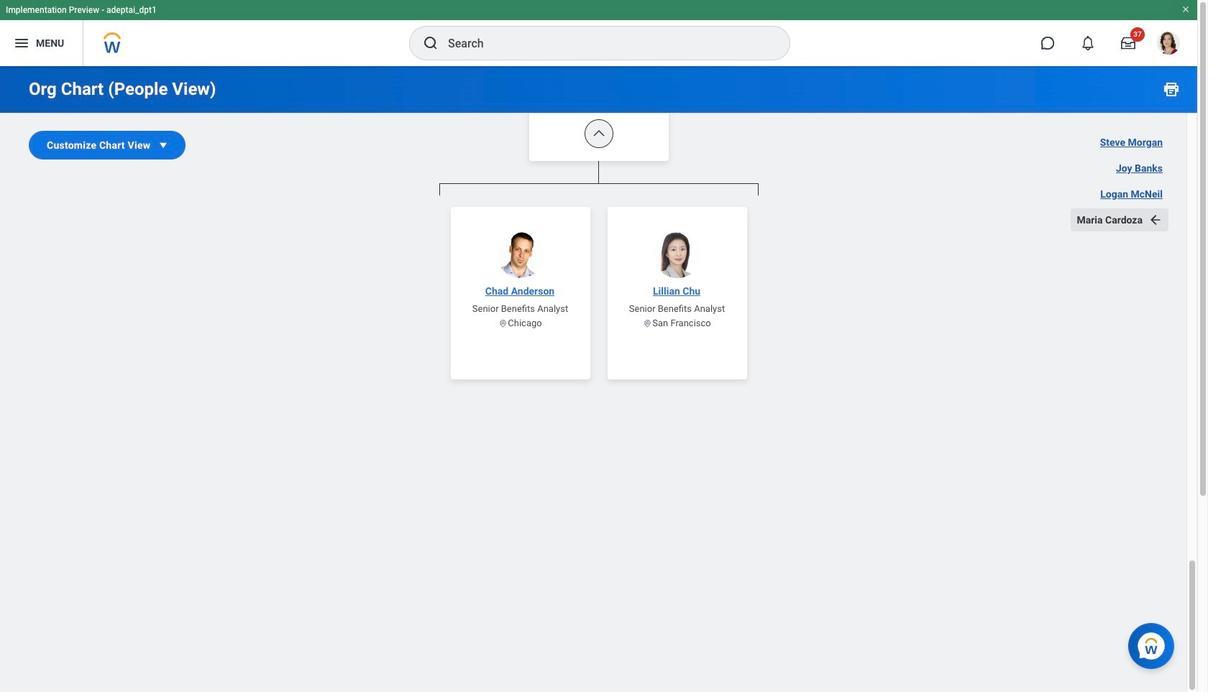 Task type: vqa. For each thing, say whether or not it's contained in the screenshot.
right Full
no



Task type: locate. For each thing, give the bounding box(es) containing it.
location image
[[643, 319, 653, 328]]

search image
[[422, 35, 440, 52]]

profile logan mcneil image
[[1157, 32, 1180, 58]]

main content
[[0, 0, 1198, 693]]

banner
[[0, 0, 1198, 66]]

caret down image
[[156, 138, 171, 153]]

close environment banner image
[[1182, 5, 1191, 14]]

Search Workday  search field
[[448, 27, 760, 59]]

justify image
[[13, 35, 30, 52]]

maria cardoza, maria cardoza, 2 direct reports element
[[439, 196, 759, 692]]



Task type: describe. For each thing, give the bounding box(es) containing it.
notifications large image
[[1081, 36, 1096, 50]]

arrow left image
[[1149, 213, 1163, 227]]

print org chart image
[[1163, 81, 1180, 98]]

location image
[[499, 319, 508, 328]]

chevron up image
[[592, 127, 606, 141]]

inbox large image
[[1121, 36, 1136, 50]]



